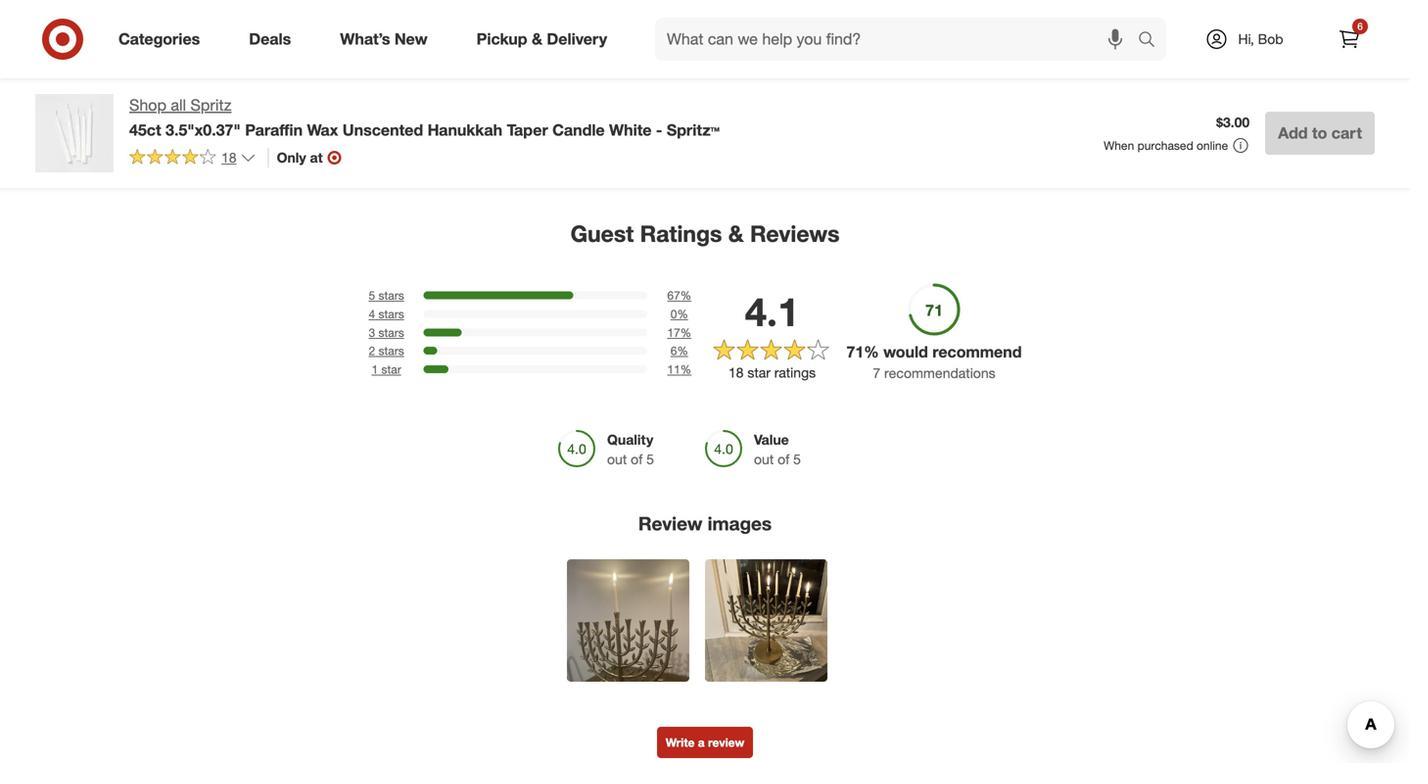 Task type: describe. For each thing, give the bounding box(es) containing it.
area
[[110, 51, 139, 68]]

rug,
[[143, 51, 170, 68]]

out for quality out of 5
[[608, 451, 627, 468]]

71
[[847, 343, 865, 362]]

categories
[[119, 29, 200, 49]]

2
[[369, 344, 375, 358]]

of for value
[[778, 451, 790, 468]]

pickup & delivery
[[477, 29, 608, 49]]

write a review
[[666, 735, 745, 750]]

1
[[372, 362, 378, 377]]

candle inside the being frenshe coconut & soy wax reset candle with essential oils - cashmere vanilla - 7oz
[[743, 34, 787, 51]]

paraffin
[[245, 120, 303, 139]]

mount inside defong 3-light 13.5 inch crystal shaded drum semi flush mount light sponsored
[[1318, 51, 1358, 68]]

home dynamix tremont magnolia traditional medallion area rug, red/grey, 7'10" round
[[47, 17, 195, 85]]

being frenshe coconut & soy wax reset candle with essential oils - cashmere vanilla - 7oz
[[647, 17, 804, 85]]

hi, bob
[[1239, 30, 1284, 48]]

sponsored down what can we help you find? suggestions appear below search box
[[847, 66, 905, 80]]

cashmere
[[647, 68, 710, 85]]

light down inch
[[1361, 51, 1392, 68]]

add to cart
[[1279, 123, 1363, 143]]

home inside home dynamix tremont magnolia traditional medallion area rug, red/grey, 7'10" round
[[47, 17, 84, 34]]

What can we help you find? suggestions appear below search field
[[656, 18, 1143, 61]]

% for 0
[[678, 307, 689, 321]]

& inside "link"
[[532, 29, 543, 49]]

4.1
[[745, 287, 800, 335]]

0 %
[[671, 307, 689, 321]]

3 stars
[[369, 325, 404, 340]]

what's new link
[[324, 18, 452, 61]]

2 stars
[[369, 344, 404, 358]]

reg for defong
[[847, 17, 864, 31]]

6-
[[895, 31, 908, 49]]

review images
[[639, 512, 772, 535]]

$59.99
[[867, 17, 902, 31]]

0
[[671, 307, 678, 321]]

ricardo
[[1148, 17, 1196, 34]]

& inside the being frenshe coconut & soy wax reset candle with essential oils - cashmere vanilla - 7oz
[[796, 17, 804, 34]]

stars for 4 stars
[[379, 307, 404, 321]]

guest ratings & reviews
[[571, 220, 840, 248]]

quality
[[608, 431, 654, 448]]

flush inside defong 3-light 13.5 inch crystal shaded drum semi flush mount light sponsored
[[1281, 51, 1315, 68]]

only
[[277, 149, 306, 166]]

17
[[668, 325, 681, 340]]

vanilla
[[713, 68, 752, 85]]

31"x64",
[[1093, 51, 1145, 68]]

- left 7oz
[[756, 68, 761, 85]]

4-
[[295, 31, 308, 49]]

what's new
[[340, 29, 428, 49]]

reg for 4-
[[247, 17, 264, 31]]

crystal
[[1246, 34, 1290, 51]]

inch
[[1372, 17, 1399, 34]]

out for value out of 5
[[754, 451, 774, 468]]

sale
[[906, 17, 928, 31]]

add
[[1279, 123, 1309, 143]]

7oz
[[765, 68, 787, 85]]

% for 17
[[681, 325, 692, 340]]

fixture inside reg $99.99 defong 4-light black pendant lighting fixture sponsored
[[355, 49, 396, 66]]

tremont
[[145, 17, 195, 34]]

5 stars
[[369, 288, 404, 303]]

7
[[873, 365, 881, 382]]

% for 71
[[865, 343, 880, 362]]

shaded
[[1293, 34, 1341, 51]]

0 horizontal spatial 5
[[369, 288, 375, 303]]

what's
[[340, 29, 390, 49]]

$3.00
[[1217, 114, 1250, 131]]

light left 13.5
[[1308, 17, 1338, 34]]

$99.99
[[267, 17, 303, 31]]

new
[[395, 29, 428, 49]]

bob
[[1259, 30, 1284, 48]]

spritz
[[191, 96, 232, 115]]

round
[[148, 68, 188, 85]]

defong inside reg $59.99 sale defong 6-lights sputnik semi flush mount ceiling light fixture
[[847, 31, 891, 49]]

5 for value out of 5
[[794, 451, 801, 468]]

semi inside reg $59.99 sale defong 6-lights sputnik semi flush mount ceiling light fixture
[[847, 49, 878, 66]]

5 for quality out of 5
[[647, 451, 654, 468]]

categories link
[[102, 18, 225, 61]]

review
[[708, 735, 745, 750]]

- right oils
[[762, 51, 767, 68]]

soy
[[647, 34, 670, 51]]

write
[[666, 735, 695, 750]]

1 horizontal spatial &
[[729, 220, 744, 248]]

exclusive home ricardo total blackout roman shade, 31"x64", blue sponsored
[[1046, 17, 1196, 83]]

18 star ratings
[[729, 364, 816, 381]]

flush inside reg $59.99 sale defong 6-lights sputnik semi flush mount ceiling light fixture
[[882, 49, 915, 66]]

67
[[668, 288, 681, 303]]

deals
[[249, 29, 291, 49]]

11
[[668, 362, 681, 377]]

4
[[369, 307, 375, 321]]

% for 6
[[678, 344, 689, 358]]

of for quality
[[631, 451, 643, 468]]

18 link
[[129, 148, 256, 170]]

wax inside the being frenshe coconut & soy wax reset candle with essential oils - cashmere vanilla - 7oz
[[674, 34, 700, 51]]

7'10"
[[111, 68, 144, 85]]

3-
[[1295, 17, 1308, 34]]

home inside the exclusive home ricardo total blackout roman shade, 31"x64", blue sponsored
[[1108, 17, 1145, 34]]

traditional
[[107, 34, 169, 51]]

sponsored inside reg $99.99 defong 4-light black pendant lighting fixture sponsored
[[247, 66, 305, 80]]

candle inside shop all spritz 45ct 3.5"x0.37" paraffin wax unscented hanukkah taper candle white - spritz™
[[553, 120, 605, 139]]

17 %
[[668, 325, 692, 340]]

would
[[884, 343, 929, 362]]

sponsored down magnolia
[[47, 68, 105, 83]]



Task type: locate. For each thing, give the bounding box(es) containing it.
hanukkah
[[428, 120, 503, 139]]

fixture inside reg $59.99 sale defong 6-lights sputnik semi flush mount ceiling light fixture
[[881, 66, 923, 83]]

sputnik
[[949, 31, 996, 49]]

1 horizontal spatial reg
[[847, 17, 864, 31]]

6 up the '11'
[[671, 344, 678, 358]]

0 horizontal spatial defong
[[247, 31, 291, 49]]

% up 0 % at the left top
[[681, 288, 692, 303]]

& right the ratings
[[729, 220, 744, 248]]

% for 11
[[681, 362, 692, 377]]

sponsored down crystal on the top right of the page
[[1246, 68, 1304, 83]]

sponsored down pickup
[[447, 66, 505, 80]]

0 horizontal spatial wax
[[307, 120, 338, 139]]

% up the 6 %
[[681, 325, 692, 340]]

light left black
[[308, 31, 339, 49]]

stars down 3 stars at the left top of the page
[[379, 344, 404, 358]]

semi inside defong 3-light 13.5 inch crystal shaded drum semi flush mount light sponsored
[[1246, 51, 1278, 68]]

0 horizontal spatial star
[[382, 362, 401, 377]]

stars down 4 stars
[[379, 325, 404, 340]]

out down "quality"
[[608, 451, 627, 468]]

4 stars from the top
[[379, 344, 404, 358]]

5 down the 'ratings'
[[794, 451, 801, 468]]

sponsored down soy at left top
[[647, 68, 705, 83]]

pendant
[[247, 49, 298, 66]]

1 horizontal spatial home
[[1108, 17, 1145, 34]]

of down value
[[778, 451, 790, 468]]

shop
[[129, 96, 167, 115]]

hi,
[[1239, 30, 1255, 48]]

1 stars from the top
[[379, 288, 404, 303]]

5 up 4 at left
[[369, 288, 375, 303]]

1 vertical spatial 6
[[671, 344, 678, 358]]

sponsored inside defong 3-light 13.5 inch crystal shaded drum semi flush mount light sponsored
[[1246, 68, 1304, 83]]

flush down bob
[[1281, 51, 1315, 68]]

guest review image 2 of 2, zoom in image
[[705, 559, 828, 682]]

reg inside reg $99.99 defong 4-light black pendant lighting fixture sponsored
[[247, 17, 264, 31]]

star for 18
[[748, 364, 771, 381]]

1 horizontal spatial 18
[[729, 364, 744, 381]]

2 out from the left
[[754, 451, 774, 468]]

out down value
[[754, 451, 774, 468]]

ratings
[[640, 220, 723, 248]]

reg $59.99 sale defong 6-lights sputnik semi flush mount ceiling light fixture
[[847, 17, 1004, 83]]

red/grey,
[[47, 68, 108, 85]]

11 %
[[668, 362, 692, 377]]

when
[[1104, 138, 1135, 153]]

0 horizontal spatial candle
[[553, 120, 605, 139]]

with
[[647, 51, 672, 68]]

delivery
[[547, 29, 608, 49]]

semi
[[847, 49, 878, 66], [1246, 51, 1278, 68]]

light down what can we help you find? suggestions appear below search box
[[847, 66, 877, 83]]

add to cart button
[[1266, 112, 1376, 155]]

reg inside reg $59.99 sale defong 6-lights sputnik semi flush mount ceiling light fixture
[[847, 17, 864, 31]]

1 vertical spatial 18
[[729, 364, 744, 381]]

defong left 3-
[[1246, 17, 1291, 34]]

home up 31"x64", at the top
[[1108, 17, 1145, 34]]

pickup & delivery link
[[460, 18, 632, 61]]

out
[[608, 451, 627, 468], [754, 451, 774, 468]]

semi down $59.99
[[847, 49, 878, 66]]

1 vertical spatial wax
[[307, 120, 338, 139]]

6 %
[[671, 344, 689, 358]]

lights
[[908, 31, 945, 49]]

1 horizontal spatial flush
[[1281, 51, 1315, 68]]

6
[[1358, 20, 1364, 32], [671, 344, 678, 358]]

guest
[[571, 220, 634, 248]]

cart
[[1332, 123, 1363, 143]]

1 reg from the left
[[247, 17, 264, 31]]

71 % would recommend 7 recommendations
[[847, 343, 1022, 382]]

blue
[[1149, 51, 1176, 68]]

write a review button
[[657, 727, 754, 758]]

semi down hi, bob
[[1246, 51, 1278, 68]]

wax right soy at left top
[[674, 34, 700, 51]]

guest review image 1 of 2, zoom in image
[[567, 559, 690, 682]]

defong inside reg $99.99 defong 4-light black pendant lighting fixture sponsored
[[247, 31, 291, 49]]

frenshe
[[686, 17, 735, 34]]

of inside quality out of 5
[[631, 451, 643, 468]]

total
[[1046, 34, 1075, 51]]

1 horizontal spatial defong
[[847, 31, 891, 49]]

images
[[708, 512, 772, 535]]

lighting
[[302, 49, 351, 66]]

0 vertical spatial wax
[[674, 34, 700, 51]]

0 horizontal spatial fixture
[[355, 49, 396, 66]]

mount down 13.5
[[1318, 51, 1358, 68]]

stars for 2 stars
[[379, 344, 404, 358]]

6 for 6
[[1358, 20, 1364, 32]]

out inside value out of 5
[[754, 451, 774, 468]]

18 right 11 %
[[729, 364, 744, 381]]

3
[[369, 325, 375, 340]]

0 vertical spatial candle
[[743, 34, 787, 51]]

magnolia
[[47, 34, 103, 51]]

%
[[681, 288, 692, 303], [678, 307, 689, 321], [681, 325, 692, 340], [865, 343, 880, 362], [678, 344, 689, 358], [681, 362, 692, 377]]

1 horizontal spatial 6
[[1358, 20, 1364, 32]]

0 horizontal spatial of
[[631, 451, 643, 468]]

6 link
[[1329, 18, 1372, 61]]

being
[[647, 17, 682, 34]]

1 horizontal spatial semi
[[1246, 51, 1278, 68]]

0 horizontal spatial 18
[[221, 149, 237, 166]]

5 inside value out of 5
[[794, 451, 801, 468]]

star for 1
[[382, 362, 401, 377]]

at
[[310, 149, 323, 166]]

sponsored inside the exclusive home ricardo total blackout roman shade, 31"x64", blue sponsored
[[1046, 68, 1104, 83]]

6 up drum
[[1358, 20, 1364, 32]]

coconut
[[739, 17, 792, 34]]

3.5"x0.37"
[[166, 120, 241, 139]]

star
[[382, 362, 401, 377], [748, 364, 771, 381]]

% inside 71 % would recommend 7 recommendations
[[865, 343, 880, 362]]

out inside quality out of 5
[[608, 451, 627, 468]]

% for 67
[[681, 288, 692, 303]]

reg left "$99.99"
[[247, 17, 264, 31]]

of inside value out of 5
[[778, 451, 790, 468]]

exclusive
[[1046, 17, 1104, 34]]

value
[[754, 431, 789, 448]]

2 home from the left
[[1108, 17, 1145, 34]]

0 horizontal spatial semi
[[847, 49, 878, 66]]

% up 11 %
[[678, 344, 689, 358]]

1 horizontal spatial mount
[[1318, 51, 1358, 68]]

0 horizontal spatial flush
[[882, 49, 915, 66]]

purchased
[[1138, 138, 1194, 153]]

defong left 4-
[[247, 31, 291, 49]]

white
[[609, 120, 652, 139]]

1 out from the left
[[608, 451, 627, 468]]

flush
[[882, 49, 915, 66], [1281, 51, 1315, 68]]

1 horizontal spatial star
[[748, 364, 771, 381]]

1 horizontal spatial 5
[[647, 451, 654, 468]]

18 down the 3.5"x0.37"
[[221, 149, 237, 166]]

light inside reg $99.99 defong 4-light black pendant lighting fixture sponsored
[[308, 31, 339, 49]]

5 down "quality"
[[647, 451, 654, 468]]

1 horizontal spatial out
[[754, 451, 774, 468]]

unscented
[[343, 120, 423, 139]]

home up medallion at the left top of page
[[47, 17, 84, 34]]

stars down 5 stars
[[379, 307, 404, 321]]

dynamix
[[88, 17, 141, 34]]

candle right taper
[[553, 120, 605, 139]]

0 horizontal spatial &
[[532, 29, 543, 49]]

- right white
[[656, 120, 663, 139]]

6 for 6 %
[[671, 344, 678, 358]]

light inside reg $59.99 sale defong 6-lights sputnik semi flush mount ceiling light fixture
[[847, 66, 877, 83]]

0 horizontal spatial out
[[608, 451, 627, 468]]

2 horizontal spatial &
[[796, 17, 804, 34]]

review
[[639, 512, 703, 535]]

2 stars from the top
[[379, 307, 404, 321]]

search button
[[1130, 18, 1177, 65]]

fixture down what's new
[[355, 49, 396, 66]]

$65.90
[[467, 17, 502, 31]]

0 horizontal spatial 6
[[671, 344, 678, 358]]

defong
[[1246, 17, 1291, 34], [247, 31, 291, 49], [847, 31, 891, 49]]

67 %
[[668, 288, 692, 303]]

reg
[[247, 17, 264, 31], [847, 17, 864, 31]]

5 inside quality out of 5
[[647, 451, 654, 468]]

drum
[[1345, 34, 1379, 51]]

when purchased online
[[1104, 138, 1229, 153]]

candle up 7oz
[[743, 34, 787, 51]]

mount down sale
[[919, 49, 958, 66]]

only at
[[277, 149, 323, 166]]

2 reg from the left
[[847, 17, 864, 31]]

stars for 3 stars
[[379, 325, 404, 340]]

pickup
[[477, 29, 528, 49]]

sponsored
[[247, 66, 305, 80], [447, 66, 505, 80], [847, 66, 905, 80], [47, 68, 105, 83], [647, 68, 705, 83], [1046, 68, 1104, 83], [1246, 68, 1304, 83]]

stars for 5 stars
[[379, 288, 404, 303]]

0 horizontal spatial reg
[[247, 17, 264, 31]]

wax inside shop all spritz 45ct 3.5"x0.37" paraffin wax unscented hanukkah taper candle white - spritz™
[[307, 120, 338, 139]]

of down "quality"
[[631, 451, 643, 468]]

sponsored down deals link
[[247, 66, 305, 80]]

1 vertical spatial candle
[[553, 120, 605, 139]]

1 of from the left
[[631, 451, 643, 468]]

defong left 6-
[[847, 31, 891, 49]]

1 horizontal spatial wax
[[674, 34, 700, 51]]

0 vertical spatial 18
[[221, 149, 237, 166]]

black
[[342, 31, 377, 49]]

all
[[171, 96, 186, 115]]

2 of from the left
[[778, 451, 790, 468]]

& right pickup
[[532, 29, 543, 49]]

search
[[1130, 31, 1177, 51]]

-
[[762, 51, 767, 68], [756, 68, 761, 85], [656, 120, 663, 139]]

1 horizontal spatial candle
[[743, 34, 787, 51]]

value out of 5
[[754, 431, 801, 468]]

deals link
[[232, 18, 316, 61]]

mount inside reg $59.99 sale defong 6-lights sputnik semi flush mount ceiling light fixture
[[919, 49, 958, 66]]

online
[[1197, 138, 1229, 153]]

1 horizontal spatial fixture
[[881, 66, 923, 83]]

1 home from the left
[[47, 17, 84, 34]]

0 vertical spatial 6
[[1358, 20, 1364, 32]]

stars up 4 stars
[[379, 288, 404, 303]]

18 for 18 star ratings
[[729, 364, 744, 381]]

star right 1
[[382, 362, 401, 377]]

candle
[[743, 34, 787, 51], [553, 120, 605, 139]]

3 stars from the top
[[379, 325, 404, 340]]

star left the 'ratings'
[[748, 364, 771, 381]]

flush down $59.99
[[882, 49, 915, 66]]

wax up at
[[307, 120, 338, 139]]

blackout
[[1079, 34, 1133, 51]]

& right coconut on the top of page
[[796, 17, 804, 34]]

recommendations
[[885, 365, 996, 382]]

2 horizontal spatial defong
[[1246, 17, 1291, 34]]

defong 3-light 13.5 inch crystal shaded drum semi flush mount light sponsored
[[1246, 17, 1399, 83]]

18
[[221, 149, 237, 166], [729, 364, 744, 381]]

defong inside defong 3-light 13.5 inch crystal shaded drum semi flush mount light sponsored
[[1246, 17, 1291, 34]]

18 for 18
[[221, 149, 237, 166]]

1 horizontal spatial of
[[778, 451, 790, 468]]

reg left $59.99
[[847, 17, 864, 31]]

2 horizontal spatial 5
[[794, 451, 801, 468]]

a
[[698, 735, 705, 750]]

shop all spritz 45ct 3.5"x0.37" paraffin wax unscented hanukkah taper candle white - spritz™
[[129, 96, 720, 139]]

image of 45ct 3.5"x0.37" paraffin wax unscented hanukkah taper candle white - spritz™ image
[[35, 94, 114, 172]]

sponsored down total
[[1046, 68, 1104, 83]]

recommend
[[933, 343, 1022, 362]]

ceiling
[[962, 49, 1004, 66]]

0 horizontal spatial home
[[47, 17, 84, 34]]

- inside shop all spritz 45ct 3.5"x0.37" paraffin wax unscented hanukkah taper candle white - spritz™
[[656, 120, 663, 139]]

reviews
[[751, 220, 840, 248]]

% up 17 %
[[678, 307, 689, 321]]

fixture down 6-
[[881, 66, 923, 83]]

oils
[[735, 51, 758, 68]]

% up 7
[[865, 343, 880, 362]]

0 horizontal spatial mount
[[919, 49, 958, 66]]

% down the 6 %
[[681, 362, 692, 377]]

&
[[796, 17, 804, 34], [532, 29, 543, 49], [729, 220, 744, 248]]

reg $99.99 defong 4-light black pendant lighting fixture sponsored
[[247, 17, 396, 80]]



Task type: vqa. For each thing, say whether or not it's contained in the screenshot.
reg inside the reg $59.99 sale defong 6-lights sputnik semi flush mount ceiling light fixture
yes



